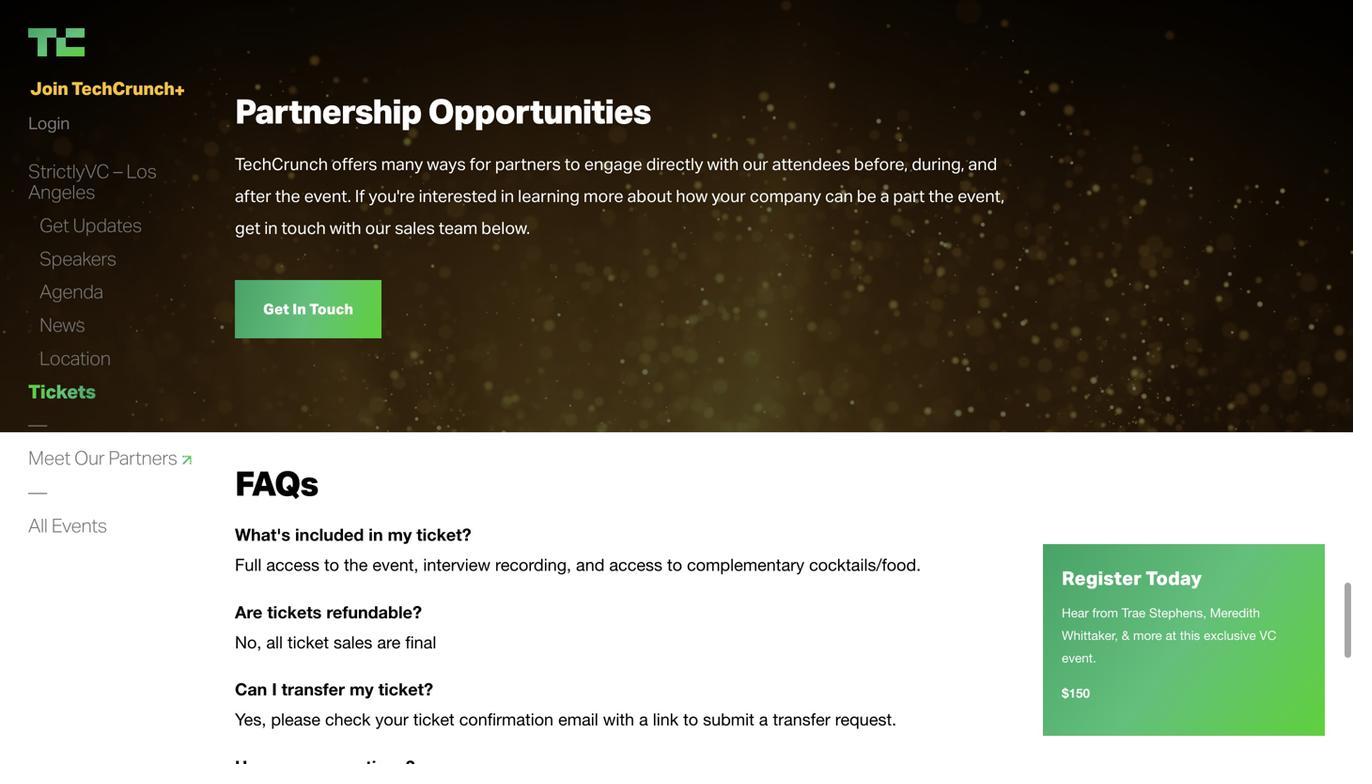 Task type: locate. For each thing, give the bounding box(es) containing it.
a left the "link"
[[639, 710, 648, 729]]

touch
[[309, 299, 353, 318]]

request.
[[835, 710, 897, 729]]

in up below.
[[501, 185, 514, 206]]

and right recording, at the bottom left of the page
[[576, 555, 605, 575]]

1 vertical spatial in
[[264, 217, 278, 238]]

all events link
[[28, 513, 107, 538]]

the down what's included in my ticket?
[[344, 555, 368, 575]]

login link
[[28, 108, 70, 138]]

1 horizontal spatial transfer
[[773, 710, 831, 729]]

1 horizontal spatial get
[[263, 299, 289, 318]]

meredith
[[1210, 605, 1260, 620]]

event. down whittaker,
[[1062, 650, 1097, 665]]

0 horizontal spatial ticket
[[288, 632, 329, 652]]

register today
[[1062, 565, 1202, 589]]

transfer up 'please' on the bottom left
[[282, 679, 345, 699]]

0 vertical spatial my
[[388, 525, 412, 545]]

your inside the 'techcrunch offers many ways for partners to engage directly with our attendees before, during, and after the event. if you're interested in learning more about how your company can be a part the event, get in touch with our sales team below.'
[[712, 185, 746, 206]]

ticket? up interview
[[417, 525, 471, 545]]

1 vertical spatial techcrunch
[[235, 153, 328, 174]]

our up company
[[743, 153, 769, 174]]

speakers link
[[39, 246, 116, 271]]

0 horizontal spatial with
[[330, 217, 361, 238]]

techcrunch
[[72, 77, 174, 99], [235, 153, 328, 174]]

my for transfer
[[350, 679, 374, 699]]

news link
[[39, 313, 85, 337]]

to up learning
[[565, 153, 581, 174]]

0 vertical spatial more
[[584, 185, 624, 206]]

agenda link
[[39, 279, 103, 304]]

to right the "link"
[[683, 710, 698, 729]]

2 horizontal spatial a
[[880, 185, 890, 206]]

$150
[[1062, 685, 1090, 700]]

2 vertical spatial in
[[369, 525, 383, 545]]

more down engage
[[584, 185, 624, 206]]

1 vertical spatial event.
[[1062, 650, 1097, 665]]

event, up refundable?
[[372, 555, 419, 575]]

0 vertical spatial get
[[39, 213, 69, 237]]

learning
[[518, 185, 580, 206]]

attendees
[[772, 153, 850, 174]]

my right included
[[388, 525, 412, 545]]

techcrunch up the after
[[235, 153, 328, 174]]

with up how
[[707, 153, 739, 174]]

1 horizontal spatial your
[[712, 185, 746, 206]]

in right get
[[264, 217, 278, 238]]

all
[[28, 513, 48, 537]]

1 horizontal spatial and
[[968, 153, 997, 174]]

event,
[[958, 185, 1005, 206], [372, 555, 419, 575]]

and
[[968, 153, 997, 174], [576, 555, 605, 575]]

0 horizontal spatial my
[[350, 679, 374, 699]]

company
[[750, 185, 821, 206]]

0 horizontal spatial transfer
[[282, 679, 345, 699]]

1 horizontal spatial my
[[388, 525, 412, 545]]

sales
[[395, 217, 435, 238], [334, 632, 372, 652]]

0 vertical spatial transfer
[[282, 679, 345, 699]]

get updates link
[[39, 213, 142, 238]]

ticket left 'confirmation'
[[413, 710, 455, 729]]

can
[[235, 679, 267, 699]]

strictlyvc
[[28, 159, 109, 183]]

0 vertical spatial ticket
[[288, 632, 329, 652]]

final
[[405, 632, 436, 652]]

for
[[470, 153, 491, 174]]

1 horizontal spatial sales
[[395, 217, 435, 238]]

0 horizontal spatial access
[[266, 555, 320, 575]]

event, down the during,
[[958, 185, 1005, 206]]

2 vertical spatial with
[[603, 710, 634, 729]]

with down if
[[330, 217, 361, 238]]

1 horizontal spatial a
[[759, 710, 768, 729]]

the right part
[[929, 185, 954, 206]]

to
[[565, 153, 581, 174], [324, 555, 339, 575], [667, 555, 682, 575], [683, 710, 698, 729]]

at
[[1166, 628, 1177, 643]]

no,
[[235, 632, 262, 652]]

your right check
[[375, 710, 409, 729]]

0 horizontal spatial techcrunch
[[72, 77, 174, 99]]

more inside the 'techcrunch offers many ways for partners to engage directly with our attendees before, during, and after the event. if you're interested in learning more about how your company can be a part the event, get in touch with our sales team below.'
[[584, 185, 624, 206]]

recording,
[[495, 555, 571, 575]]

confirmation
[[459, 710, 554, 729]]

your right how
[[712, 185, 746, 206]]

check
[[325, 710, 371, 729]]

1 horizontal spatial access
[[609, 555, 663, 575]]

0 vertical spatial event,
[[958, 185, 1005, 206]]

in right included
[[369, 525, 383, 545]]

transfer
[[282, 679, 345, 699], [773, 710, 831, 729]]

events
[[51, 513, 107, 537]]

1 vertical spatial get
[[263, 299, 289, 318]]

get in touch link
[[235, 280, 382, 338]]

event. left if
[[304, 185, 351, 206]]

today
[[1146, 565, 1202, 589]]

0 horizontal spatial event,
[[372, 555, 419, 575]]

get down angeles
[[39, 213, 69, 237]]

event.
[[304, 185, 351, 206], [1062, 650, 1097, 665]]

2 horizontal spatial with
[[707, 153, 739, 174]]

event. inside the 'techcrunch offers many ways for partners to engage directly with our attendees before, during, and after the event. if you're interested in learning more about how your company can be a part the event, get in touch with our sales team below.'
[[304, 185, 351, 206]]

what's
[[235, 525, 290, 545]]

0 horizontal spatial in
[[264, 217, 278, 238]]

1 vertical spatial my
[[350, 679, 374, 699]]

all
[[266, 632, 283, 652]]

1 vertical spatial your
[[375, 710, 409, 729]]

1 horizontal spatial event.
[[1062, 650, 1097, 665]]

your
[[712, 185, 746, 206], [375, 710, 409, 729]]

to down included
[[324, 555, 339, 575]]

hear from trae stephens, meredith whittaker, & more at this exclusive vc event.
[[1062, 605, 1277, 665]]

if
[[355, 185, 365, 206]]

with right email
[[603, 710, 634, 729]]

partners
[[495, 153, 561, 174]]

1 horizontal spatial the
[[344, 555, 368, 575]]

my
[[388, 525, 412, 545], [350, 679, 374, 699]]

our
[[743, 153, 769, 174], [365, 217, 391, 238]]

1 vertical spatial ticket
[[413, 710, 455, 729]]

1 horizontal spatial more
[[1133, 628, 1162, 643]]

0 horizontal spatial event.
[[304, 185, 351, 206]]

a right the submit
[[759, 710, 768, 729]]

0 horizontal spatial our
[[365, 217, 391, 238]]

with
[[707, 153, 739, 174], [330, 217, 361, 238], [603, 710, 634, 729]]

0 horizontal spatial sales
[[334, 632, 372, 652]]

ticket down tickets
[[288, 632, 329, 652]]

&
[[1122, 628, 1130, 643]]

get
[[39, 213, 69, 237], [263, 299, 289, 318]]

touch
[[282, 217, 326, 238]]

0 vertical spatial our
[[743, 153, 769, 174]]

a right be
[[880, 185, 890, 206]]

full
[[235, 555, 262, 575]]

get left in at the left
[[263, 299, 289, 318]]

the right the after
[[275, 185, 300, 206]]

included
[[295, 525, 364, 545]]

transfer left request. in the right of the page
[[773, 710, 831, 729]]

register
[[1062, 565, 1142, 589]]

0 vertical spatial ticket?
[[417, 525, 471, 545]]

angeles
[[28, 180, 95, 204]]

1 vertical spatial ticket?
[[378, 679, 433, 699]]

1 vertical spatial our
[[365, 217, 391, 238]]

in
[[501, 185, 514, 206], [264, 217, 278, 238], [369, 525, 383, 545]]

our down you're
[[365, 217, 391, 238]]

1 vertical spatial sales
[[334, 632, 372, 652]]

0 horizontal spatial get
[[39, 213, 69, 237]]

get in touch
[[263, 299, 353, 318]]

0 vertical spatial event.
[[304, 185, 351, 206]]

ticket? down final
[[378, 679, 433, 699]]

and right the during,
[[968, 153, 997, 174]]

techcrunch down techcrunch link
[[72, 77, 174, 99]]

1 vertical spatial and
[[576, 555, 605, 575]]

exclusive
[[1204, 628, 1256, 643]]

partnership
[[235, 89, 422, 132]]

techcrunch link
[[28, 28, 216, 56]]

0 vertical spatial your
[[712, 185, 746, 206]]

the
[[275, 185, 300, 206], [929, 185, 954, 206], [344, 555, 368, 575]]

1 horizontal spatial techcrunch
[[235, 153, 328, 174]]

1 horizontal spatial event,
[[958, 185, 1005, 206]]

0 vertical spatial in
[[501, 185, 514, 206]]

are
[[377, 632, 401, 652]]

0 vertical spatial techcrunch
[[72, 77, 174, 99]]

techcrunch inside the 'techcrunch offers many ways for partners to engage directly with our attendees before, during, and after the event. if you're interested in learning more about how your company can be a part the event, get in touch with our sales team below.'
[[235, 153, 328, 174]]

0 vertical spatial sales
[[395, 217, 435, 238]]

1 horizontal spatial in
[[369, 525, 383, 545]]

my up check
[[350, 679, 374, 699]]

interested
[[419, 185, 497, 206]]

0 vertical spatial with
[[707, 153, 739, 174]]

join techcrunch +
[[30, 77, 185, 101]]

1 vertical spatial event,
[[372, 555, 419, 575]]

a
[[880, 185, 890, 206], [639, 710, 648, 729], [759, 710, 768, 729]]

event. inside 'hear from trae stephens, meredith whittaker, & more at this exclusive vc event.'
[[1062, 650, 1097, 665]]

before,
[[854, 153, 908, 174]]

1 vertical spatial transfer
[[773, 710, 831, 729]]

sales left are
[[334, 632, 372, 652]]

1 vertical spatial with
[[330, 217, 361, 238]]

0 horizontal spatial your
[[375, 710, 409, 729]]

join
[[30, 77, 68, 99]]

0 horizontal spatial more
[[584, 185, 624, 206]]

location
[[39, 346, 111, 370]]

1 horizontal spatial our
[[743, 153, 769, 174]]

1 vertical spatial more
[[1133, 628, 1162, 643]]

sales down you're
[[395, 217, 435, 238]]

arrow right image
[[176, 449, 198, 471]]

more
[[584, 185, 624, 206], [1133, 628, 1162, 643]]

and inside the 'techcrunch offers many ways for partners to engage directly with our attendees before, during, and after the event. if you're interested in learning more about how your company can be a part the event, get in touch with our sales team below.'
[[968, 153, 997, 174]]

0 vertical spatial and
[[968, 153, 997, 174]]

are tickets refundable?
[[235, 602, 422, 622]]

more right &
[[1133, 628, 1162, 643]]



Task type: describe. For each thing, give the bounding box(es) containing it.
get
[[235, 217, 261, 238]]

are
[[235, 602, 263, 622]]

can
[[825, 185, 853, 206]]

stephens,
[[1149, 605, 1207, 620]]

be
[[857, 185, 877, 206]]

ways
[[427, 153, 466, 174]]

what's included in my ticket?
[[235, 525, 471, 545]]

+
[[174, 79, 185, 101]]

interview
[[423, 555, 491, 575]]

please
[[271, 710, 320, 729]]

more inside 'hear from trae stephens, meredith whittaker, & more at this exclusive vc event.'
[[1133, 628, 1162, 643]]

strictlyvc – los angeles link
[[28, 159, 157, 204]]

ticket? for can i transfer my ticket?
[[378, 679, 433, 699]]

techcrunch inside join techcrunch +
[[72, 77, 174, 99]]

speakers
[[39, 246, 116, 270]]

faqs
[[235, 461, 318, 504]]

location link
[[39, 346, 111, 371]]

about
[[627, 185, 672, 206]]

1 horizontal spatial with
[[603, 710, 634, 729]]

techcrunch offers many ways for partners to engage directly with our attendees before, during, and after the event. if you're interested in learning more about how your company can be a part the event, get in touch with our sales team below.
[[235, 153, 1005, 238]]

2 access from the left
[[609, 555, 663, 575]]

–
[[113, 159, 122, 183]]

in
[[292, 299, 306, 318]]

yes,
[[235, 710, 266, 729]]

a inside the 'techcrunch offers many ways for partners to engage directly with our attendees before, during, and after the event. if you're interested in learning more about how your company can be a part the event, get in touch with our sales team below.'
[[880, 185, 890, 206]]

email
[[558, 710, 598, 729]]

my for in
[[388, 525, 412, 545]]

all events
[[28, 513, 107, 537]]

below.
[[481, 217, 530, 238]]

to left complementary
[[667, 555, 682, 575]]

techcrunch image
[[28, 28, 85, 56]]

cocktails/food.
[[809, 555, 921, 575]]

this
[[1180, 628, 1200, 643]]

full access to the event, interview recording, and access to complementary cocktails/food.
[[235, 555, 926, 575]]

ticket? for what's included in my ticket?
[[417, 525, 471, 545]]

sales inside the 'techcrunch offers many ways for partners to engage directly with our attendees before, during, and after the event. if you're interested in learning more about how your company can be a part the event, get in touch with our sales team below.'
[[395, 217, 435, 238]]

1 access from the left
[[266, 555, 320, 575]]

arrow-right link
[[28, 445, 198, 471]]

part
[[893, 185, 925, 206]]

submit
[[703, 710, 754, 729]]

can i transfer my ticket?
[[235, 679, 433, 699]]

login
[[28, 112, 70, 133]]

after
[[235, 185, 271, 206]]

directly
[[646, 153, 703, 174]]

news
[[39, 313, 85, 336]]

partnership opportunities
[[235, 89, 651, 132]]

to inside the 'techcrunch offers many ways for partners to engage directly with our attendees before, during, and after the event. if you're interested in learning more about how your company can be a part the event, get in touch with our sales team below.'
[[565, 153, 581, 174]]

get inside strictlyvc – los angeles get updates speakers agenda news location
[[39, 213, 69, 237]]

many
[[381, 153, 423, 174]]

engage
[[584, 153, 642, 174]]

from
[[1092, 605, 1118, 620]]

i
[[272, 679, 277, 699]]

vc
[[1260, 628, 1277, 643]]

updates
[[73, 213, 142, 237]]

opportunities
[[428, 89, 651, 132]]

2 horizontal spatial the
[[929, 185, 954, 206]]

0 horizontal spatial a
[[639, 710, 648, 729]]

complementary
[[687, 555, 805, 575]]

refundable?
[[326, 602, 422, 622]]

no, all ticket sales are final
[[235, 632, 436, 652]]

link
[[653, 710, 679, 729]]

agenda
[[39, 279, 103, 303]]

whittaker,
[[1062, 628, 1118, 643]]

strictlyvc – los angeles get updates speakers agenda news location
[[28, 159, 157, 370]]

los
[[126, 159, 157, 183]]

how
[[676, 185, 708, 206]]

yes, please check your ticket confirmation email with a link to submit a transfer request.
[[235, 710, 897, 729]]

event, inside the 'techcrunch offers many ways for partners to engage directly with our attendees before, during, and after the event. if you're interested in learning more about how your company can be a part the event, get in touch with our sales team below.'
[[958, 185, 1005, 206]]

1 horizontal spatial ticket
[[413, 710, 455, 729]]

0 horizontal spatial and
[[576, 555, 605, 575]]

0 horizontal spatial the
[[275, 185, 300, 206]]

team
[[439, 217, 478, 238]]

during,
[[912, 153, 965, 174]]

offers
[[332, 153, 377, 174]]

trae
[[1122, 605, 1146, 620]]

2 horizontal spatial in
[[501, 185, 514, 206]]

hear
[[1062, 605, 1089, 620]]

you're
[[369, 185, 415, 206]]



Task type: vqa. For each thing, say whether or not it's contained in the screenshot.
the leftmost the
yes



